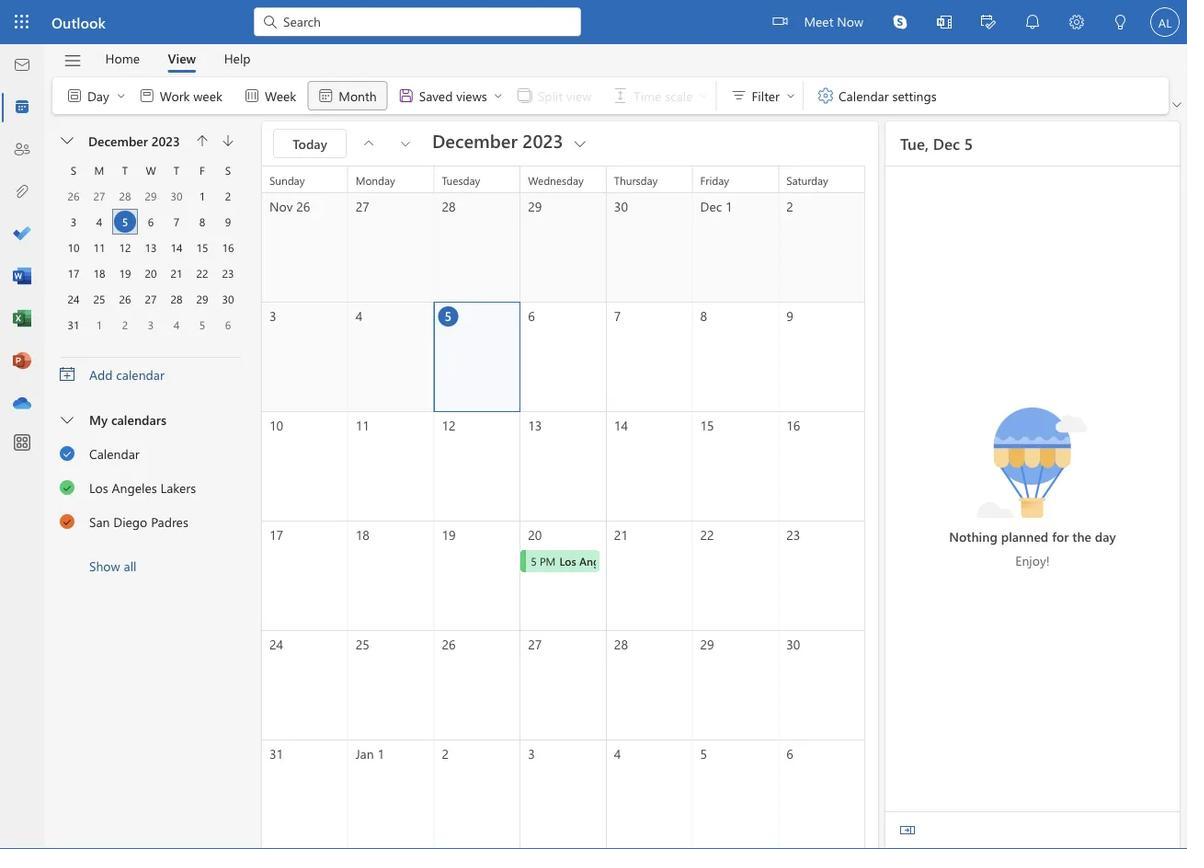 Task type: describe. For each thing, give the bounding box(es) containing it.
12 button
[[114, 236, 136, 258]]

1 horizontal spatial 4 button
[[166, 314, 188, 336]]

1 horizontal spatial 16
[[787, 417, 801, 434]]

meet
[[804, 12, 834, 29]]

12 inside button
[[119, 240, 131, 255]]

 button
[[391, 129, 420, 158]]

agenda view section
[[886, 121, 1180, 849]]

0 horizontal spatial  button
[[53, 128, 83, 154]]

arrange group
[[56, 77, 712, 114]]

my
[[89, 411, 108, 428]]

1 horizontal spatial 24
[[270, 636, 283, 653]]

today
[[293, 135, 327, 152]]

thursday element
[[164, 157, 190, 183]]

15 button
[[191, 236, 213, 258]]

show all button
[[45, 549, 255, 582]]

1 down friday
[[726, 198, 733, 215]]

 button
[[1099, 0, 1143, 46]]

16 inside 16 button
[[222, 240, 234, 255]]

nothing
[[950, 528, 998, 545]]

add calendar
[[89, 366, 164, 383]]

word image
[[13, 268, 31, 286]]

0 vertical spatial 2 button
[[217, 185, 239, 207]]

 button
[[1011, 0, 1055, 44]]

28 down 5 pm los angeles lakers vs chicago bulls | 0 - 0
[[614, 636, 628, 653]]

calendar
[[116, 366, 164, 383]]

san diego padres
[[89, 513, 188, 530]]


[[817, 86, 835, 105]]

f
[[200, 163, 205, 178]]

9 inside "button"
[[225, 214, 231, 229]]

27 down pm
[[528, 636, 542, 653]]

filter
[[752, 87, 780, 104]]


[[893, 15, 908, 29]]

7 inside button
[[174, 214, 180, 229]]

day
[[1096, 528, 1117, 545]]

saved
[[419, 87, 453, 104]]

 for los angeles lakers
[[60, 479, 75, 494]]

 button
[[967, 0, 1011, 46]]

add
[[89, 366, 113, 383]]

left-rail-appbar navigation
[[4, 44, 40, 425]]


[[65, 86, 84, 105]]

bulls
[[714, 554, 737, 569]]

1 vertical spatial 14
[[614, 417, 628, 434]]

los angeles lakers
[[89, 479, 196, 496]]

month
[[339, 87, 377, 104]]

0 horizontal spatial 30 button
[[166, 185, 188, 207]]

help button
[[210, 44, 265, 73]]

16 button
[[217, 236, 239, 258]]

31 button
[[63, 314, 85, 336]]

 for the leftmost  "dropdown button"
[[61, 134, 74, 147]]

views
[[457, 87, 487, 104]]


[[1070, 15, 1085, 29]]

29 down wednesday element
[[145, 189, 157, 203]]

december for december 2023 
[[432, 128, 518, 152]]

1 vertical spatial 7
[[614, 307, 621, 324]]

27 down 20 button
[[145, 292, 157, 306]]

dec inside agenda view section
[[934, 133, 960, 154]]

 for filter
[[786, 90, 797, 101]]

w
[[146, 163, 156, 178]]

chicago
[[670, 554, 711, 569]]

1 horizontal spatial 8
[[701, 307, 708, 324]]

22 inside button
[[196, 266, 208, 281]]

 inside  saved views 
[[493, 90, 504, 101]]

 button
[[190, 128, 215, 154]]

1 horizontal spatial 11
[[356, 417, 370, 434]]

jan 1
[[356, 745, 384, 762]]

calendar inside  calendar settings
[[839, 87, 889, 104]]

1 vertical spatial lakers
[[622, 554, 654, 569]]

all
[[124, 557, 137, 574]]

 filter 
[[730, 86, 797, 105]]

meet now
[[804, 12, 864, 29]]

 for day
[[116, 90, 127, 101]]

18 inside button
[[93, 266, 105, 281]]

Search field
[[281, 12, 570, 31]]

show all
[[89, 557, 137, 574]]

1 vertical spatial 10
[[270, 417, 283, 434]]

day
[[87, 87, 109, 104]]

 button
[[1055, 0, 1099, 46]]

nov
[[270, 198, 293, 215]]


[[901, 823, 915, 838]]

1 horizontal spatial 12
[[442, 417, 456, 434]]

1 horizontal spatial 21
[[614, 526, 628, 543]]

19 button
[[114, 262, 136, 284]]

angeles inside list box
[[112, 479, 157, 496]]

0 horizontal spatial 28 button
[[114, 185, 136, 207]]

 for san diego padres
[[60, 513, 75, 528]]

outlook banner
[[0, 0, 1188, 46]]

1 vertical spatial 17
[[270, 526, 283, 543]]

29 down chicago
[[701, 636, 714, 653]]

29 down 22 button
[[196, 292, 208, 306]]

home
[[105, 50, 140, 67]]

5 cell
[[112, 209, 138, 235]]

to do image
[[13, 225, 31, 244]]

0 horizontal spatial 29 button
[[140, 185, 162, 207]]

0 horizontal spatial calendar
[[89, 445, 140, 462]]

tuesday element
[[112, 157, 138, 183]]

 saved views 
[[397, 86, 504, 105]]

wednesday element
[[138, 157, 164, 183]]


[[730, 86, 748, 105]]

s for saturday element
[[225, 163, 231, 178]]

 for calendar
[[60, 445, 75, 460]]

1 horizontal spatial 28 button
[[166, 288, 188, 310]]

20 inside button
[[145, 266, 157, 281]]

22 button
[[191, 262, 213, 284]]

1 horizontal spatial 19
[[442, 526, 456, 543]]

21 button
[[166, 262, 188, 284]]

0 horizontal spatial 2 button
[[114, 314, 136, 336]]

2023 for december 2023
[[152, 132, 180, 149]]

padres
[[151, 513, 188, 530]]

24 inside button
[[68, 292, 80, 306]]

saturday
[[787, 173, 829, 188]]

 work week
[[138, 86, 223, 105]]

14 button
[[166, 236, 188, 258]]

1 vertical spatial angeles
[[579, 554, 619, 569]]

14 inside button
[[171, 240, 183, 255]]

december 2023
[[88, 132, 180, 149]]

1 vertical spatial los
[[560, 554, 576, 569]]

28 down 'tuesday'
[[442, 198, 456, 215]]

 search field
[[254, 0, 581, 41]]

december 2023 application
[[0, 0, 1188, 849]]

0 vertical spatial 6 button
[[140, 211, 162, 233]]

28 down 21 button at left
[[171, 292, 183, 306]]

1 horizontal spatial 9
[[787, 307, 794, 324]]

help
[[224, 50, 251, 67]]

1 horizontal spatial 6 button
[[217, 314, 239, 336]]

week
[[193, 87, 223, 104]]

m
[[94, 163, 104, 178]]

 button
[[893, 816, 923, 845]]

al image
[[1151, 7, 1180, 37]]

2 down saturday
[[787, 198, 794, 215]]

december 2023 button
[[79, 128, 190, 154]]

planned
[[1002, 528, 1049, 545]]

1 vertical spatial dec
[[701, 198, 722, 215]]

list box for add calendar
[[45, 402, 255, 582]]

1 vertical spatial 20
[[528, 526, 542, 543]]

1 horizontal spatial 31
[[270, 745, 283, 762]]

7 button
[[166, 211, 188, 233]]

29 down wednesday
[[528, 198, 542, 215]]

1 vertical spatial 29 button
[[191, 288, 213, 310]]

1 down friday element
[[199, 189, 205, 203]]

0 horizontal spatial 27 button
[[88, 185, 110, 207]]

2023 for december 2023 
[[523, 128, 564, 152]]

1 vertical spatial 22
[[701, 526, 714, 543]]

 button
[[54, 45, 91, 76]]

10 inside button
[[68, 240, 80, 255]]

1 vertical spatial 25
[[356, 636, 370, 653]]


[[1114, 15, 1129, 29]]

5 button inside cell
[[114, 211, 136, 233]]


[[60, 367, 75, 382]]

5 pm los angeles lakers vs chicago bulls | 0 - 0
[[531, 554, 769, 569]]

 inside list box
[[61, 414, 74, 427]]

 button
[[879, 0, 923, 44]]

settings
[[893, 87, 937, 104]]



Task type: locate. For each thing, give the bounding box(es) containing it.

[[223, 135, 234, 146]]

list box containing my calendars
[[45, 402, 255, 582]]

monday element
[[86, 157, 112, 183]]

 button
[[354, 129, 384, 158]]

1 horizontal spatial 5 button
[[191, 314, 213, 336]]

26 button down the sunday element
[[63, 185, 85, 207]]

 inside  filter 
[[786, 90, 797, 101]]

28 button down 21 button at left
[[166, 288, 188, 310]]

lakers inside list box
[[161, 479, 196, 496]]

1 horizontal spatial 22
[[701, 526, 714, 543]]

6 button down 23 button
[[217, 314, 239, 336]]

1 list box from the top
[[45, 402, 255, 582]]

 month
[[317, 86, 377, 105]]

1  from the top
[[60, 445, 75, 460]]

0 horizontal spatial 14
[[171, 240, 183, 255]]

pm
[[540, 554, 556, 569]]

 button
[[1169, 96, 1186, 114], [53, 128, 83, 154]]

2 list box from the top
[[45, 436, 255, 538]]

files image
[[13, 183, 31, 201]]

saturday element
[[215, 157, 241, 183]]

1 horizontal spatial dec
[[934, 133, 960, 154]]

0 horizontal spatial 0
[[747, 554, 753, 569]]

 up wednesday
[[571, 134, 589, 152]]

5 inside agenda view section
[[965, 133, 973, 154]]

tab list inside december 2023 application
[[91, 44, 265, 73]]

1 vertical spatial 13
[[528, 417, 542, 434]]

17 button
[[63, 262, 85, 284]]

31 inside button
[[68, 317, 80, 332]]

t right wednesday element
[[174, 163, 180, 178]]

s left monday element
[[71, 163, 77, 178]]

27 down monday on the top
[[356, 198, 370, 215]]

28 button
[[114, 185, 136, 207], [166, 288, 188, 310]]

21 inside 21 button
[[171, 266, 183, 281]]

0 vertical spatial 27 button
[[88, 185, 110, 207]]


[[1173, 100, 1182, 109], [61, 134, 74, 147], [61, 414, 74, 427]]

lakers
[[161, 479, 196, 496], [622, 554, 654, 569]]

27 button down 20 button
[[140, 288, 162, 310]]

today button
[[273, 129, 347, 158]]

29 button down 22 button
[[191, 288, 213, 310]]

0 vertical spatial angeles
[[112, 479, 157, 496]]

4 button
[[88, 211, 110, 233], [166, 314, 188, 336]]

0 horizontal spatial 21
[[171, 266, 183, 281]]

sunday
[[270, 173, 305, 188]]

28 down the tuesday element
[[119, 189, 131, 203]]

san
[[89, 513, 110, 530]]

0 horizontal spatial 25
[[93, 292, 105, 306]]


[[317, 86, 335, 105]]

20 up pm
[[528, 526, 542, 543]]

10 button
[[63, 236, 85, 258]]

0 horizontal spatial 20
[[145, 266, 157, 281]]

13 button
[[140, 236, 162, 258]]

t for thursday element
[[174, 163, 180, 178]]

0 horizontal spatial 31
[[68, 317, 80, 332]]

1 horizontal spatial 23
[[787, 526, 801, 543]]

0 vertical spatial 9
[[225, 214, 231, 229]]

1 vertical spatial 15
[[701, 417, 714, 434]]

 for 2023
[[571, 134, 589, 152]]

26 button down the 19 button on the top left
[[114, 288, 136, 310]]

0 horizontal spatial 2023
[[152, 132, 180, 149]]

6 button
[[140, 211, 162, 233], [217, 314, 239, 336]]

1 horizontal spatial 14
[[614, 417, 628, 434]]

1 vertical spatial 26 button
[[114, 288, 136, 310]]

nothing planned for the day enjoy!
[[950, 528, 1117, 569]]

26 button
[[63, 185, 85, 207], [114, 288, 136, 310]]

1 horizontal spatial 10
[[270, 417, 283, 434]]

onedrive image
[[13, 395, 31, 413]]

december inside button
[[88, 132, 148, 149]]

outlook link
[[52, 0, 106, 44]]

0 horizontal spatial 7
[[174, 214, 180, 229]]

show
[[89, 557, 120, 574]]

1 horizontal spatial 0
[[763, 554, 769, 569]]

los right pm
[[560, 554, 576, 569]]

december up 'tuesday'
[[432, 128, 518, 152]]

13 inside button
[[145, 240, 157, 255]]

19 inside button
[[119, 266, 131, 281]]

s right f
[[225, 163, 231, 178]]

26
[[68, 189, 80, 203], [296, 198, 310, 215], [119, 292, 131, 306], [442, 636, 456, 653]]

2023 up wednesday
[[523, 128, 564, 152]]

0 horizontal spatial 12
[[119, 240, 131, 255]]

1 t from the left
[[122, 163, 128, 178]]

25 button
[[88, 288, 110, 310]]

1 horizontal spatial 27 button
[[140, 288, 162, 310]]

0 horizontal spatial 19
[[119, 266, 131, 281]]

calendar
[[839, 87, 889, 104], [89, 445, 140, 462]]

1 vertical spatial 27 button
[[140, 288, 162, 310]]

0 vertical spatial 8
[[199, 214, 205, 229]]

27 button
[[88, 185, 110, 207], [140, 288, 162, 310]]

18 button
[[88, 262, 110, 284]]

15
[[196, 240, 208, 255], [701, 417, 714, 434]]

 button down al icon
[[1169, 96, 1186, 114]]

sunday element
[[61, 157, 86, 183]]

0 vertical spatial 23
[[222, 266, 234, 281]]

los up san
[[89, 479, 108, 496]]

 up the sunday element
[[61, 134, 74, 147]]

0 horizontal spatial 26 button
[[63, 185, 85, 207]]

0 right |
[[747, 554, 753, 569]]

los
[[89, 479, 108, 496], [560, 554, 576, 569]]

lakers up padres
[[161, 479, 196, 496]]

more apps image
[[13, 434, 31, 453]]


[[60, 445, 75, 460], [60, 479, 75, 494], [60, 513, 75, 528]]

 right 'filter'
[[786, 90, 797, 101]]

21 down 14 button
[[171, 266, 183, 281]]

december for december 2023
[[88, 132, 148, 149]]

10
[[68, 240, 80, 255], [270, 417, 283, 434]]

t right m
[[122, 163, 128, 178]]

home button
[[92, 44, 154, 73]]

2  from the top
[[60, 479, 75, 494]]

0 horizontal spatial s
[[71, 163, 77, 178]]

30 button down 23 button
[[217, 288, 239, 310]]

5 button down 22 button
[[191, 314, 213, 336]]

excel image
[[13, 310, 31, 328]]

t
[[122, 163, 128, 178], [174, 163, 180, 178]]

1 horizontal spatial 26 button
[[114, 288, 136, 310]]

list box for my calendars
[[45, 436, 255, 538]]

4 button down 21 button at left
[[166, 314, 188, 336]]

lakers left vs
[[622, 554, 654, 569]]

0 vertical spatial 25
[[93, 292, 105, 306]]

 right more apps icon
[[60, 445, 75, 460]]

3 button up 10 button
[[63, 211, 85, 233]]

angeles
[[112, 479, 157, 496], [579, 554, 619, 569]]

20 button
[[140, 262, 162, 284]]


[[397, 86, 416, 105]]

1 right jan
[[378, 745, 384, 762]]

 inside button
[[398, 136, 413, 151]]

dec right tue,
[[934, 133, 960, 154]]

0 horizontal spatial lakers
[[161, 479, 196, 496]]

2 s from the left
[[225, 163, 231, 178]]

0 vertical spatial 20
[[145, 266, 157, 281]]

0 vertical spatial lakers
[[161, 479, 196, 496]]

 left san
[[60, 513, 75, 528]]

1 vertical spatial 19
[[442, 526, 456, 543]]

calendar down my calendars
[[89, 445, 140, 462]]

0 vertical spatial 4 button
[[88, 211, 110, 233]]

1 horizontal spatial 17
[[270, 526, 283, 543]]

1 vertical spatial 2 button
[[114, 314, 136, 336]]

1 down 25 button
[[96, 317, 102, 332]]

enjoy!
[[1016, 551, 1050, 569]]

0 horizontal spatial dec
[[701, 198, 722, 215]]

outlook
[[52, 12, 106, 32]]

dec 1
[[701, 198, 733, 215]]

list box
[[45, 402, 255, 582], [45, 436, 255, 538]]

1 horizontal spatial 2023
[[523, 128, 564, 152]]

1 vertical spatial 3 button
[[140, 314, 162, 336]]

28 button down the tuesday element
[[114, 185, 136, 207]]

1 vertical spatial 6 button
[[217, 314, 239, 336]]

23 inside button
[[222, 266, 234, 281]]

the
[[1073, 528, 1092, 545]]

calendars
[[111, 411, 167, 428]]

work
[[160, 87, 190, 104]]

27 down monday element
[[93, 189, 105, 203]]

1 horizontal spatial 2 button
[[217, 185, 239, 207]]

 inside "december 2023 "
[[571, 134, 589, 152]]

wednesday
[[528, 173, 584, 188]]

3 button up calendar
[[140, 314, 162, 336]]

 right views
[[493, 90, 504, 101]]

1 button down friday element
[[191, 185, 213, 207]]

-
[[756, 554, 760, 569]]

12
[[119, 240, 131, 255], [442, 417, 456, 434]]

calendar image
[[13, 98, 31, 117]]

1 horizontal spatial 30 button
[[217, 288, 239, 310]]

vs
[[657, 554, 667, 569]]

0 vertical spatial 15
[[196, 240, 208, 255]]

11 button
[[88, 236, 110, 258]]

0 horizontal spatial 3 button
[[63, 211, 85, 233]]

5
[[965, 133, 973, 154], [122, 214, 128, 229], [445, 307, 452, 324], [199, 317, 205, 332], [531, 554, 537, 569], [701, 745, 708, 762]]

27 button down monday element
[[88, 185, 110, 207]]

mail image
[[13, 56, 31, 75]]

15 inside button
[[196, 240, 208, 255]]

1 vertical spatial 
[[61, 134, 74, 147]]

17
[[68, 266, 80, 281], [270, 526, 283, 543]]

view
[[168, 50, 196, 67]]

0 vertical spatial los
[[89, 479, 108, 496]]

0 vertical spatial 14
[[171, 240, 183, 255]]

1 vertical spatial 24
[[270, 636, 283, 653]]

 left los angeles lakers in the bottom of the page
[[60, 479, 75, 494]]

1 horizontal spatial calendar
[[839, 87, 889, 104]]

tuesday
[[442, 173, 480, 188]]

0
[[747, 554, 753, 569], [763, 554, 769, 569]]

5 inside cell
[[122, 214, 128, 229]]

0 horizontal spatial t
[[122, 163, 128, 178]]

1 button down 25 button
[[88, 314, 110, 336]]

11
[[93, 240, 105, 255], [356, 417, 370, 434]]

23 button
[[217, 262, 239, 284]]

0 horizontal spatial 5 button
[[114, 211, 136, 233]]

1 s from the left
[[71, 163, 77, 178]]

t for the tuesday element
[[122, 163, 128, 178]]

27
[[93, 189, 105, 203], [356, 198, 370, 215], [145, 292, 157, 306], [528, 636, 542, 653]]

list box containing calendar
[[45, 436, 255, 538]]

0 horizontal spatial 11
[[93, 240, 105, 255]]

angeles right pm
[[579, 554, 619, 569]]

diego
[[113, 513, 147, 530]]

 right 'day'
[[116, 90, 127, 101]]

2023 up thursday element
[[152, 132, 180, 149]]

december 2023 
[[432, 128, 589, 152]]

s for the sunday element
[[71, 163, 77, 178]]

0 right - on the right of the page
[[763, 554, 769, 569]]

1 horizontal spatial 15
[[701, 417, 714, 434]]

 button up the sunday element
[[53, 128, 83, 154]]

29 button down wednesday element
[[140, 185, 162, 207]]

2 right jan 1 on the bottom left of page
[[442, 745, 449, 762]]

0 vertical spatial 17
[[68, 266, 80, 281]]

13
[[145, 240, 157, 255], [528, 417, 542, 434]]

0 vertical spatial 28 button
[[114, 185, 136, 207]]

2 t from the left
[[174, 163, 180, 178]]

2 down saturday element
[[225, 189, 231, 203]]

 week
[[243, 86, 297, 105]]

1 horizontal spatial 13
[[528, 417, 542, 434]]


[[63, 51, 82, 70]]

0 vertical spatial 
[[1173, 100, 1182, 109]]

1 vertical spatial 8
[[701, 307, 708, 324]]

0 vertical spatial 3 button
[[63, 211, 85, 233]]

1 vertical spatial 28 button
[[166, 288, 188, 310]]

1 vertical spatial 18
[[356, 526, 370, 543]]

calendar right 
[[839, 87, 889, 104]]

0 horizontal spatial 13
[[145, 240, 157, 255]]

5 button up 12 button
[[114, 211, 136, 233]]

powerpoint image
[[13, 352, 31, 371]]

 button
[[923, 0, 967, 46]]

 day 
[[65, 86, 127, 105]]

 down al icon
[[1173, 100, 1182, 109]]

people image
[[13, 141, 31, 159]]

0 vertical spatial 18
[[93, 266, 105, 281]]

3
[[71, 214, 77, 229], [270, 307, 276, 324], [148, 317, 154, 332], [528, 745, 535, 762]]

30 button down thursday element
[[166, 185, 188, 207]]

angeles up diego
[[112, 479, 157, 496]]

2023
[[523, 128, 564, 152], [152, 132, 180, 149]]

1 horizontal spatial angeles
[[579, 554, 619, 569]]

31 left jan
[[270, 745, 283, 762]]

0 horizontal spatial angeles
[[112, 479, 157, 496]]

0 horizontal spatial 16
[[222, 240, 234, 255]]


[[138, 86, 156, 105]]

 left my
[[61, 414, 74, 427]]

thursday
[[614, 173, 658, 188]]


[[773, 14, 788, 29]]

31 down 24 button
[[68, 317, 80, 332]]

3  from the top
[[60, 513, 75, 528]]

16
[[222, 240, 234, 255], [787, 417, 801, 434]]

0 horizontal spatial 18
[[93, 266, 105, 281]]

22 right 21 button at left
[[196, 266, 208, 281]]


[[197, 135, 208, 146]]

1 vertical spatial 23
[[787, 526, 801, 543]]

0 horizontal spatial 4 button
[[88, 211, 110, 233]]

0 horizontal spatial 1 button
[[88, 314, 110, 336]]

1 0 from the left
[[747, 554, 753, 569]]

1 horizontal spatial 3 button
[[140, 314, 162, 336]]

0 horizontal spatial 24
[[68, 292, 80, 306]]

for
[[1053, 528, 1069, 545]]

 for the topmost  "dropdown button"
[[1173, 100, 1182, 109]]

 inside  day 
[[116, 90, 127, 101]]

2 button up add calendar
[[114, 314, 136, 336]]

11 inside button
[[93, 240, 105, 255]]

0 vertical spatial 30 button
[[166, 185, 188, 207]]

23
[[222, 266, 234, 281], [787, 526, 801, 543]]

2 button down saturday element
[[217, 185, 239, 207]]

1 horizontal spatial 1 button
[[191, 185, 213, 207]]

21 up 5 pm los angeles lakers vs chicago bulls | 0 - 0
[[614, 526, 628, 543]]

0 horizontal spatial december
[[88, 132, 148, 149]]

0 vertical spatial calendar
[[839, 87, 889, 104]]

22 up chicago
[[701, 526, 714, 543]]

2023 inside button
[[152, 132, 180, 149]]

dec down friday
[[701, 198, 722, 215]]

tab list
[[91, 44, 265, 73]]

1 horizontal spatial 18
[[356, 526, 370, 543]]

 right  button
[[398, 136, 413, 151]]


[[116, 90, 127, 101], [493, 90, 504, 101], [786, 90, 797, 101], [571, 134, 589, 152], [398, 136, 413, 151]]

tab list containing home
[[91, 44, 265, 73]]

4 button left the 5 cell
[[88, 211, 110, 233]]

1 vertical spatial 12
[[442, 417, 456, 434]]

20 right the 19 button on the top left
[[145, 266, 157, 281]]

0 vertical spatial 29 button
[[140, 185, 162, 207]]

25 inside button
[[93, 292, 105, 306]]

17 inside button
[[68, 266, 80, 281]]

2 vertical spatial 
[[61, 414, 74, 427]]

25
[[93, 292, 105, 306], [356, 636, 370, 653]]

friday element
[[190, 157, 215, 183]]

2 up add calendar
[[122, 317, 128, 332]]

0 vertical spatial  button
[[1169, 96, 1186, 114]]

december up the tuesday element
[[88, 132, 148, 149]]

2 0 from the left
[[763, 554, 769, 569]]

1 horizontal spatial  button
[[1169, 96, 1186, 114]]

0 horizontal spatial 23
[[222, 266, 234, 281]]

1 vertical spatial 11
[[356, 417, 370, 434]]

6 button left '7' button
[[140, 211, 162, 233]]

9 button
[[217, 211, 239, 233]]

8 inside button
[[199, 214, 205, 229]]

0 vertical spatial 7
[[174, 214, 180, 229]]

 button
[[114, 81, 129, 110]]

1 vertical spatial calendar
[[89, 445, 140, 462]]

30 button
[[166, 185, 188, 207], [217, 288, 239, 310]]

 calendar settings
[[817, 86, 937, 105]]

21
[[171, 266, 183, 281], [614, 526, 628, 543]]



Task type: vqa. For each thing, say whether or not it's contained in the screenshot.
the top 'email'
no



